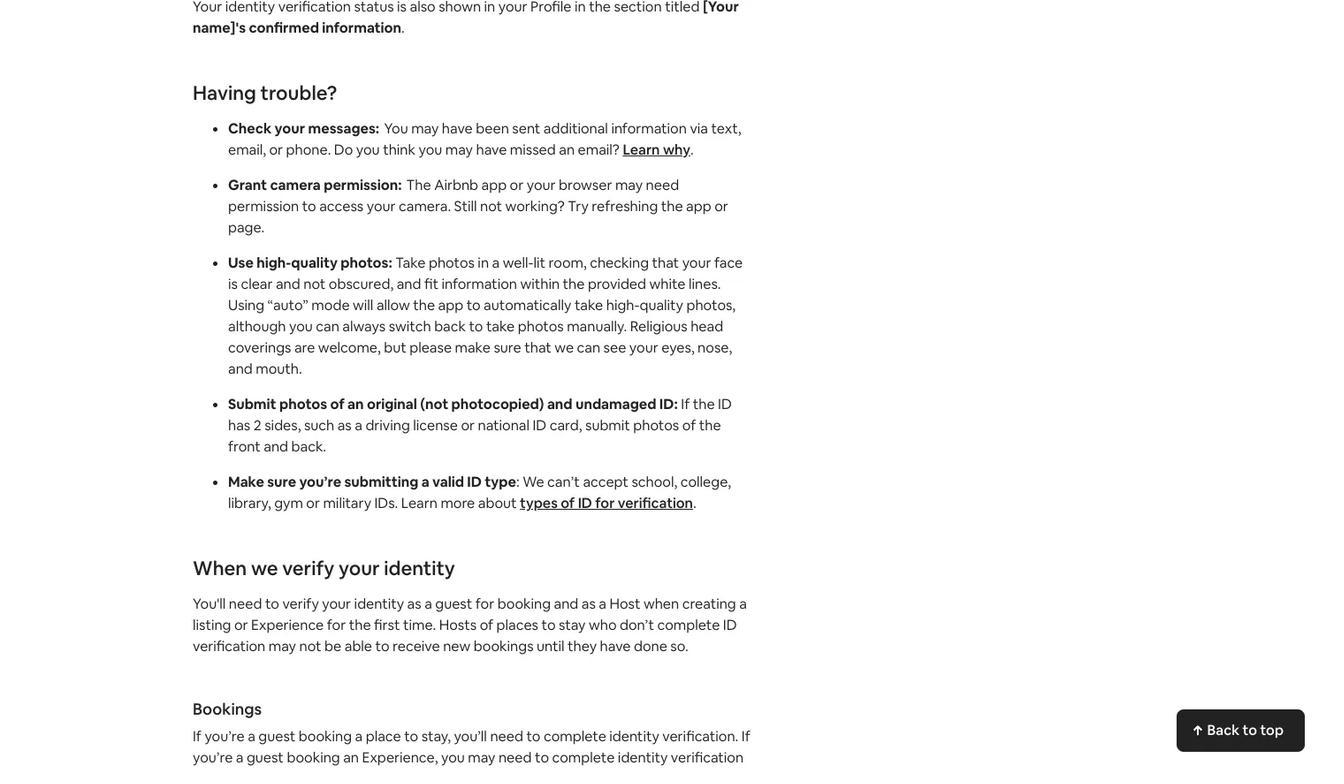 Task type: describe. For each thing, give the bounding box(es) containing it.
may inside you'll need to verify your identity as a guest for booking and as a host when creating a listing or experience for the first time. hosts of places to stay who don't complete id verification may not be able to receive new bookings until they have done so.
[[269, 638, 296, 656]]

0 vertical spatial for
[[595, 494, 615, 513]]

make
[[455, 339, 491, 357]]

we
[[523, 473, 544, 492]]

2 horizontal spatial if
[[742, 728, 751, 746]]

photos:
[[341, 254, 392, 272]]

grant
[[228, 176, 267, 195]]

of down can't
[[561, 494, 575, 513]]

if inside "if the id has 2 sides, such as a driving license or national id card, submit photos of the front and back."
[[681, 395, 690, 414]]

we inside the take photos in a well-lit room, checking that your face is clear and not obscured, and fit information within the provided white lines. using "auto" mode will allow the app to automatically take high-quality photos, although you can always switch back to take photos manually. religious head coverings are welcome, but please make sure that we can see your eyes, nose, and mouth.
[[555, 339, 574, 357]]

learn why .
[[623, 141, 694, 159]]

additional
[[544, 119, 608, 138]]

clear
[[241, 275, 273, 294]]

such
[[304, 417, 334, 435]]

host inside you'll need to verify your identity as a guest for booking and as a host when creating a listing or experience for the first time. hosts of places to stay who don't complete id verification may not be able to receive new bookings until they have done so.
[[610, 595, 641, 614]]

types
[[520, 494, 558, 513]]

verification inside bookings if you're a guest booking a place to stay, you'll need to complete identity verification. if you're a guest booking an experience, you may need to complete identity verification if your host requires it.
[[671, 749, 744, 768]]

first
[[374, 616, 400, 635]]

identity inside you'll need to verify your identity as a guest for booking and as a host when creating a listing or experience for the first time. hosts of places to stay who don't complete id verification may not be able to receive new bookings until they have done so.
[[354, 595, 404, 614]]

1 vertical spatial complete
[[544, 728, 606, 746]]

photos down automatically at the left top
[[518, 317, 564, 336]]

id down accept
[[578, 494, 592, 513]]

undamaged
[[576, 395, 657, 414]]

able
[[345, 638, 372, 656]]

head
[[691, 317, 723, 336]]

need inside you'll need to verify your identity as a guest for booking and as a host when creating a listing or experience for the first time. hosts of places to stay who don't complete id verification may not be able to receive new bookings until they have done so.
[[229, 595, 262, 614]]

working?
[[505, 197, 565, 216]]

grant camera permission:
[[228, 176, 406, 195]]

room,
[[549, 254, 587, 272]]

may inside bookings if you're a guest booking a place to stay, you'll need to complete identity verification. if you're a guest booking an experience, you may need to complete identity verification if your host requires it.
[[468, 749, 496, 768]]

sure inside the take photos in a well-lit room, checking that your face is clear and not obscured, and fit information within the provided white lines. using "auto" mode will allow the app to automatically take high-quality photos, although you can always switch back to take photos manually. religious head coverings are welcome, but please make sure that we can see your eyes, nose, and mouth.
[[494, 339, 521, 357]]

of inside you'll need to verify your identity as a guest for booking and as a host when creating a listing or experience for the first time. hosts of places to stay who don't complete id verification may not be able to receive new bookings until they have done so.
[[480, 616, 494, 635]]

you right do
[[356, 141, 380, 159]]

make sure you're submitting a valid id type
[[228, 473, 516, 492]]

booking inside you'll need to verify your identity as a guest for booking and as a host when creating a listing or experience for the first time. hosts of places to stay who don't complete id verification may not be able to receive new bookings until they have done so.
[[498, 595, 551, 614]]

sides,
[[265, 417, 301, 435]]

trouble?
[[260, 80, 337, 105]]

your up phone.
[[275, 119, 305, 138]]

sent
[[512, 119, 541, 138]]

[your
[[703, 0, 739, 16]]

the inside you'll need to verify your identity as a guest for booking and as a host when creating a listing or experience for the first time. hosts of places to stay who don't complete id verification may not be able to receive new bookings until they have done so.
[[349, 616, 371, 635]]

(not
[[420, 395, 448, 414]]

learn why link
[[623, 141, 691, 159]]

photos up fit
[[429, 254, 475, 272]]

0 vertical spatial .
[[402, 19, 405, 37]]

1 vertical spatial guest
[[259, 728, 296, 746]]

hosts
[[439, 616, 477, 635]]

1 vertical spatial app
[[686, 197, 712, 216]]

0 vertical spatial learn
[[623, 141, 660, 159]]

experience
[[251, 616, 324, 635]]

are
[[294, 339, 315, 357]]

guest inside you'll need to verify your identity as a guest for booking and as a host when creating a listing or experience for the first time. hosts of places to stay who don't complete id verification may not be able to receive new bookings until they have done so.
[[435, 595, 472, 614]]

having
[[193, 80, 256, 105]]

phone.
[[286, 141, 331, 159]]

face
[[714, 254, 743, 272]]

gym
[[274, 494, 303, 513]]

use
[[228, 254, 254, 272]]

refreshing
[[592, 197, 658, 216]]

stay,
[[422, 728, 451, 746]]

time.
[[403, 616, 436, 635]]

automatically
[[484, 296, 572, 315]]

and down take
[[397, 275, 421, 294]]

check your messages:
[[228, 119, 380, 138]]

your up first
[[339, 556, 380, 581]]

email,
[[228, 141, 266, 159]]

creating
[[682, 595, 736, 614]]

the up the college,
[[699, 417, 721, 435]]

and up card,
[[547, 395, 573, 414]]

host inside bookings if you're a guest booking a place to stay, you'll need to complete identity verification. if you're a guest booking an experience, you may need to complete identity verification if your host requires it.
[[236, 770, 267, 774]]

you inside bookings if you're a guest booking a place to stay, you'll need to complete identity verification. if you're a guest booking an experience, you may need to complete identity verification if your host requires it.
[[441, 749, 465, 768]]

2 vertical spatial guest
[[247, 749, 284, 768]]

high- inside the take photos in a well-lit room, checking that your face is clear and not obscured, and fit information within the provided white lines. using "auto" mode will allow the app to automatically take high-quality photos, although you can always switch back to take photos manually. religious head coverings are welcome, but please make sure that we can see your eyes, nose, and mouth.
[[606, 296, 640, 315]]

be
[[325, 638, 342, 656]]

back
[[434, 317, 466, 336]]

stay
[[559, 616, 586, 635]]

photocopied)
[[451, 395, 544, 414]]

about
[[478, 494, 517, 513]]

2 vertical spatial .
[[693, 494, 697, 513]]

may inside the airbnb app or your browser may need permission to access your camera. still not working? try refreshing the app or page.
[[615, 176, 643, 195]]

1 vertical spatial booking
[[299, 728, 352, 746]]

checking
[[590, 254, 649, 272]]

always
[[343, 317, 386, 336]]

been
[[476, 119, 509, 138]]

0 vertical spatial app
[[482, 176, 507, 195]]

or up the working?
[[510, 176, 524, 195]]

photos,
[[687, 296, 736, 315]]

2 vertical spatial you're
[[193, 749, 233, 768]]

types of id for verification link
[[520, 494, 693, 513]]

manually.
[[567, 317, 627, 336]]

1 vertical spatial sure
[[267, 473, 296, 492]]

when we verify your identity
[[193, 556, 455, 581]]

0 vertical spatial can
[[316, 317, 339, 336]]

license
[[413, 417, 458, 435]]

your down religious
[[629, 339, 659, 357]]

complete inside you'll need to verify your identity as a guest for booking and as a host when creating a listing or experience for the first time. hosts of places to stay who don't complete id verification may not be able to receive new bookings until they have done so.
[[657, 616, 720, 635]]

airbnb
[[434, 176, 478, 195]]

requires
[[270, 770, 323, 774]]

identity down verification.
[[618, 749, 668, 768]]

1 vertical spatial .
[[691, 141, 694, 159]]

0 horizontal spatial take
[[486, 317, 515, 336]]

although
[[228, 317, 286, 336]]

please
[[410, 339, 452, 357]]

you inside the take photos in a well-lit room, checking that your face is clear and not obscured, and fit information within the provided white lines. using "auto" mode will allow the app to automatically take high-quality photos, although you can always switch back to take photos manually. religious head coverings are welcome, but please make sure that we can see your eyes, nose, and mouth.
[[289, 317, 313, 336]]

verify inside you'll need to verify your identity as a guest for booking and as a host when creating a listing or experience for the first time. hosts of places to stay who don't complete id verification may not be able to receive new bookings until they have done so.
[[282, 595, 319, 614]]

1 horizontal spatial as
[[407, 595, 422, 614]]

an inside bookings if you're a guest booking a place to stay, you'll need to complete identity verification. if you're a guest booking an experience, you may need to complete identity verification if your host requires it.
[[343, 749, 359, 768]]

email?
[[578, 141, 620, 159]]

fit
[[424, 275, 439, 294]]

and inside you'll need to verify your identity as a guest for booking and as a host when creating a listing or experience for the first time. hosts of places to stay who don't complete id verification may not be able to receive new bookings until they have done so.
[[554, 595, 579, 614]]

back to top button
[[1177, 710, 1305, 753]]

not for working?
[[480, 197, 502, 216]]

check
[[228, 119, 272, 138]]

0 horizontal spatial quality
[[291, 254, 338, 272]]

place
[[366, 728, 401, 746]]

to inside button
[[1243, 722, 1257, 740]]

back to top
[[1207, 722, 1284, 740]]

has
[[228, 417, 250, 435]]

lines.
[[689, 275, 721, 294]]

top
[[1260, 722, 1284, 740]]

library,
[[228, 494, 271, 513]]

national
[[478, 417, 530, 435]]

allow
[[377, 296, 410, 315]]

and up the "auto"
[[276, 275, 300, 294]]

information inside you may have been sent additional information via text, email, or phone. do you think you may have missed an email?
[[611, 119, 687, 138]]

1 horizontal spatial that
[[652, 254, 679, 272]]

: we can't accept school, college, library, gym or military ids. learn more about
[[228, 473, 731, 513]]

1 horizontal spatial can
[[577, 339, 601, 357]]

switch
[[389, 317, 431, 336]]

back.
[[291, 438, 326, 456]]

a inside "if the id has 2 sides, such as a driving license or national id card, submit photos of the front and back."
[[355, 417, 362, 435]]

may up airbnb
[[445, 141, 473, 159]]

nose,
[[698, 339, 732, 357]]

type
[[485, 473, 516, 492]]

the
[[406, 176, 431, 195]]

why
[[663, 141, 691, 159]]

and inside "if the id has 2 sides, such as a driving license or national id card, submit photos of the front and back."
[[264, 438, 288, 456]]

card,
[[550, 417, 582, 435]]

id left type
[[467, 473, 482, 492]]

as inside "if the id has 2 sides, such as a driving license or national id card, submit photos of the front and back."
[[338, 417, 352, 435]]

learn inside : we can't accept school, college, library, gym or military ids. learn more about
[[401, 494, 438, 513]]

submit photos of an original (not photocopied) and undamaged id:
[[228, 395, 678, 414]]



Task type: vqa. For each thing, say whether or not it's contained in the screenshot.
need in the The Airbnb app or your browser may need permission to access your camera. Still not working? Try refreshing the app or page.
yes



Task type: locate. For each thing, give the bounding box(es) containing it.
messages:
[[308, 119, 380, 138]]

may down experience
[[269, 638, 296, 656]]

information up learn why link
[[611, 119, 687, 138]]

host up don't
[[610, 595, 641, 614]]

have down been
[[476, 141, 507, 159]]

1 horizontal spatial if
[[681, 395, 690, 414]]

0 horizontal spatial high-
[[257, 254, 291, 272]]

your up the working?
[[527, 176, 556, 195]]

photos up such
[[279, 395, 327, 414]]

take up the manually.
[[575, 296, 603, 315]]

sure up gym
[[267, 473, 296, 492]]

1 horizontal spatial information
[[442, 275, 517, 294]]

as right such
[[338, 417, 352, 435]]

or inside : we can't accept school, college, library, gym or military ids. learn more about
[[306, 494, 320, 513]]

if
[[193, 770, 201, 774]]

and
[[276, 275, 300, 294], [397, 275, 421, 294], [228, 360, 253, 378], [547, 395, 573, 414], [264, 438, 288, 456], [554, 595, 579, 614]]

quality inside the take photos in a well-lit room, checking that your face is clear and not obscured, and fit information within the provided white lines. using "auto" mode will allow the app to automatically take high-quality photos, although you can always switch back to take photos manually. religious head coverings are welcome, but please make sure that we can see your eyes, nose, and mouth.
[[640, 296, 684, 315]]

the down room,
[[563, 275, 585, 294]]

more
[[441, 494, 475, 513]]

driving
[[366, 417, 410, 435]]

learn right ids. in the left of the page
[[401, 494, 438, 513]]

1 horizontal spatial host
[[610, 595, 641, 614]]

the up able
[[349, 616, 371, 635]]

your down when we verify your identity
[[322, 595, 351, 614]]

1 vertical spatial verification
[[193, 638, 266, 656]]

your inside you'll need to verify your identity as a guest for booking and as a host when creating a listing or experience for the first time. hosts of places to stay who don't complete id verification may not be able to receive new bookings until they have done so.
[[322, 595, 351, 614]]

will
[[353, 296, 374, 315]]

and down coverings
[[228, 360, 253, 378]]

take photos in a well-lit room, checking that your face is clear and not obscured, and fit information within the provided white lines. using "auto" mode will allow the app to automatically take high-quality photos, although you can always switch back to take photos manually. religious head coverings are welcome, but please make sure that we can see your eyes, nose, and mouth.
[[228, 254, 743, 378]]

verification.
[[663, 728, 739, 746]]

learn left why
[[623, 141, 660, 159]]

have inside you'll need to verify your identity as a guest for booking and as a host when creating a listing or experience for the first time. hosts of places to stay who don't complete id verification may not be able to receive new bookings until they have done so.
[[600, 638, 631, 656]]

information inside [your name]'s confirmed information
[[322, 19, 402, 37]]

guest
[[435, 595, 472, 614], [259, 728, 296, 746], [247, 749, 284, 768]]

1 vertical spatial can
[[577, 339, 601, 357]]

we down the manually.
[[555, 339, 574, 357]]

1 horizontal spatial learn
[[623, 141, 660, 159]]

back
[[1207, 722, 1240, 740]]

your down permission:
[[367, 197, 396, 216]]

may up refreshing
[[615, 176, 643, 195]]

not for obscured,
[[304, 275, 326, 294]]

who
[[589, 616, 617, 635]]

within
[[520, 275, 560, 294]]

2 vertical spatial verification
[[671, 749, 744, 768]]

0 horizontal spatial sure
[[267, 473, 296, 492]]

your inside bookings if you're a guest booking a place to stay, you'll need to complete identity verification. if you're a guest booking an experience, you may need to complete identity verification if your host requires it.
[[204, 770, 233, 774]]

0 vertical spatial an
[[559, 141, 575, 159]]

of up such
[[330, 395, 345, 414]]

0 horizontal spatial for
[[327, 616, 346, 635]]

not inside the take photos in a well-lit room, checking that your face is clear and not obscured, and fit information within the provided white lines. using "auto" mode will allow the app to automatically take high-quality photos, although you can always switch back to take photos manually. religious head coverings are welcome, but please make sure that we can see your eyes, nose, and mouth.
[[304, 275, 326, 294]]

text,
[[711, 119, 742, 138]]

sure
[[494, 339, 521, 357], [267, 473, 296, 492]]

the inside the airbnb app or your browser may need permission to access your camera. still not working? try refreshing the app or page.
[[661, 197, 683, 216]]

1 verify from the top
[[282, 556, 335, 581]]

military
[[323, 494, 371, 513]]

1 vertical spatial not
[[304, 275, 326, 294]]

think
[[383, 141, 416, 159]]

your
[[275, 119, 305, 138], [527, 176, 556, 195], [367, 197, 396, 216], [682, 254, 711, 272], [629, 339, 659, 357], [339, 556, 380, 581], [322, 595, 351, 614], [204, 770, 233, 774]]

booking up it.
[[299, 728, 352, 746]]

confirmed
[[249, 19, 319, 37]]

missed
[[510, 141, 556, 159]]

0 vertical spatial information
[[322, 19, 402, 37]]

id left card,
[[533, 417, 547, 435]]

2 vertical spatial booking
[[287, 749, 340, 768]]

2 horizontal spatial have
[[600, 638, 631, 656]]

access
[[319, 197, 364, 216]]

host left requires
[[236, 770, 267, 774]]

they
[[568, 638, 597, 656]]

as up who
[[582, 595, 596, 614]]

you right think
[[419, 141, 442, 159]]

1 horizontal spatial we
[[555, 339, 574, 357]]

camera
[[270, 176, 321, 195]]

1 vertical spatial an
[[348, 395, 364, 414]]

take
[[395, 254, 426, 272]]

you'll need to verify your identity as a guest for booking and as a host when creating a listing or experience for the first time. hosts of places to stay who don't complete id verification may not be able to receive new bookings until they have done so.
[[193, 595, 747, 656]]

for up hosts at bottom left
[[476, 595, 494, 614]]

we
[[555, 339, 574, 357], [251, 556, 278, 581]]

app down why
[[686, 197, 712, 216]]

you up are
[[289, 317, 313, 336]]

or down submit photos of an original (not photocopied) and undamaged id:
[[461, 417, 475, 435]]

0 horizontal spatial information
[[322, 19, 402, 37]]

0 vertical spatial sure
[[494, 339, 521, 357]]

verification down "school,"
[[618, 494, 693, 513]]

complete
[[657, 616, 720, 635], [544, 728, 606, 746], [552, 749, 615, 768]]

1 vertical spatial high-
[[606, 296, 640, 315]]

0 horizontal spatial learn
[[401, 494, 438, 513]]

1 vertical spatial have
[[476, 141, 507, 159]]

ids.
[[375, 494, 398, 513]]

quality up religious
[[640, 296, 684, 315]]

you down stay,
[[441, 749, 465, 768]]

take down automatically at the left top
[[486, 317, 515, 336]]

of up bookings
[[480, 616, 494, 635]]

your right if
[[204, 770, 233, 774]]

1 vertical spatial verify
[[282, 595, 319, 614]]

when
[[193, 556, 247, 581]]

id inside you'll need to verify your identity as a guest for booking and as a host when creating a listing or experience for the first time. hosts of places to stay who don't complete id verification may not be able to receive new bookings until they have done so.
[[723, 616, 737, 635]]

you're for make
[[299, 473, 341, 492]]

that down automatically at the left top
[[525, 339, 552, 357]]

bookings
[[474, 638, 534, 656]]

new
[[443, 638, 471, 656]]

2 horizontal spatial information
[[611, 119, 687, 138]]

name]'s
[[193, 19, 246, 37]]

0 vertical spatial not
[[480, 197, 502, 216]]

verify
[[282, 556, 335, 581], [282, 595, 319, 614]]

1 horizontal spatial app
[[482, 176, 507, 195]]

0 vertical spatial take
[[575, 296, 603, 315]]

0 vertical spatial guest
[[435, 595, 472, 614]]

you're for bookings
[[205, 728, 245, 746]]

school,
[[632, 473, 678, 492]]

1 vertical spatial learn
[[401, 494, 438, 513]]

if right 'id:'
[[681, 395, 690, 414]]

have down who
[[600, 638, 631, 656]]

identity left verification.
[[610, 728, 660, 746]]

not right still
[[480, 197, 502, 216]]

you're down bookings
[[205, 728, 245, 746]]

0 vertical spatial verification
[[618, 494, 693, 513]]

until
[[537, 638, 565, 656]]

2 vertical spatial not
[[299, 638, 322, 656]]

information inside the take photos in a well-lit room, checking that your face is clear and not obscured, and fit information within the provided white lines. using "auto" mode will allow the app to automatically take high-quality photos, although you can always switch back to take photos manually. religious head coverings are welcome, but please make sure that we can see your eyes, nose, and mouth.
[[442, 275, 517, 294]]

1 vertical spatial that
[[525, 339, 552, 357]]

0 vertical spatial complete
[[657, 616, 720, 635]]

an
[[559, 141, 575, 159], [348, 395, 364, 414], [343, 749, 359, 768]]

verification down listing in the bottom left of the page
[[193, 638, 266, 656]]

2 vertical spatial have
[[600, 638, 631, 656]]

information right confirmed
[[322, 19, 402, 37]]

for down accept
[[595, 494, 615, 513]]

0 horizontal spatial if
[[193, 728, 202, 746]]

not inside the airbnb app or your browser may need permission to access your camera. still not working? try refreshing the app or page.
[[480, 197, 502, 216]]

try
[[568, 197, 589, 216]]

identity up first
[[354, 595, 404, 614]]

1 vertical spatial host
[[236, 770, 267, 774]]

you'll
[[454, 728, 487, 746]]

of up the college,
[[682, 417, 696, 435]]

0 vertical spatial booking
[[498, 595, 551, 614]]

browser
[[559, 176, 612, 195]]

0 vertical spatial have
[[442, 119, 473, 138]]

experience,
[[362, 749, 438, 768]]

and up stay
[[554, 595, 579, 614]]

or right listing in the bottom left of the page
[[234, 616, 248, 635]]

not left be
[[299, 638, 322, 656]]

or right gym
[[306, 494, 320, 513]]

or inside you'll need to verify your identity as a guest for booking and as a host when creating a listing or experience for the first time. hosts of places to stay who don't complete id verification may not be able to receive new bookings until they have done so.
[[234, 616, 248, 635]]

2 vertical spatial app
[[438, 296, 463, 315]]

app inside the take photos in a well-lit room, checking that your face is clear and not obscured, and fit information within the provided white lines. using "auto" mode will allow the app to automatically take high-quality photos, although you can always switch back to take photos manually. religious head coverings are welcome, but please make sure that we can see your eyes, nose, and mouth.
[[438, 296, 463, 315]]

1 vertical spatial quality
[[640, 296, 684, 315]]

you're up if
[[193, 749, 233, 768]]

0 horizontal spatial host
[[236, 770, 267, 774]]

your up lines. on the top right of page
[[682, 254, 711, 272]]

id down creating
[[723, 616, 737, 635]]

2 vertical spatial for
[[327, 616, 346, 635]]

0 vertical spatial quality
[[291, 254, 338, 272]]

to inside the airbnb app or your browser may need permission to access your camera. still not working? try refreshing the app or page.
[[302, 197, 316, 216]]

of inside "if the id has 2 sides, such as a driving license or national id card, submit photos of the front and back."
[[682, 417, 696, 435]]

high- down provided
[[606, 296, 640, 315]]

0 vertical spatial you're
[[299, 473, 341, 492]]

1 horizontal spatial take
[[575, 296, 603, 315]]

1 vertical spatial we
[[251, 556, 278, 581]]

"auto"
[[268, 296, 308, 315]]

is
[[228, 275, 238, 294]]

can down the manually.
[[577, 339, 601, 357]]

id right 'id:'
[[718, 395, 732, 414]]

that
[[652, 254, 679, 272], [525, 339, 552, 357]]

need inside the airbnb app or your browser may need permission to access your camera. still not working? try refreshing the app or page.
[[646, 176, 679, 195]]

and down sides,
[[264, 438, 288, 456]]

1 vertical spatial for
[[476, 595, 494, 614]]

identity up time.
[[384, 556, 455, 581]]

provided
[[588, 275, 646, 294]]

an inside you may have been sent additional information via text, email, or phone. do you think you may have missed an email?
[[559, 141, 575, 159]]

2 horizontal spatial app
[[686, 197, 712, 216]]

the
[[661, 197, 683, 216], [563, 275, 585, 294], [413, 296, 435, 315], [693, 395, 715, 414], [699, 417, 721, 435], [349, 616, 371, 635]]

1 horizontal spatial high-
[[606, 296, 640, 315]]

have left been
[[442, 119, 473, 138]]

2 horizontal spatial for
[[595, 494, 615, 513]]

0 horizontal spatial app
[[438, 296, 463, 315]]

can't
[[547, 473, 580, 492]]

0 horizontal spatial we
[[251, 556, 278, 581]]

having trouble?
[[193, 80, 337, 105]]

college,
[[681, 473, 731, 492]]

or right email,
[[269, 141, 283, 159]]

1 vertical spatial take
[[486, 317, 515, 336]]

if right verification.
[[742, 728, 751, 746]]

0 vertical spatial host
[[610, 595, 641, 614]]

coverings
[[228, 339, 291, 357]]

photos inside "if the id has 2 sides, such as a driving license or national id card, submit photos of the front and back."
[[633, 417, 679, 435]]

can down mode
[[316, 317, 339, 336]]

booking up places
[[498, 595, 551, 614]]

2 vertical spatial complete
[[552, 749, 615, 768]]

1 vertical spatial information
[[611, 119, 687, 138]]

white
[[650, 275, 686, 294]]

eyes,
[[662, 339, 695, 357]]

an left original
[[348, 395, 364, 414]]

2 vertical spatial information
[[442, 275, 517, 294]]

2 horizontal spatial as
[[582, 595, 596, 614]]

need
[[646, 176, 679, 195], [229, 595, 262, 614], [490, 728, 523, 746], [499, 749, 532, 768]]

an down additional
[[559, 141, 575, 159]]

welcome,
[[318, 339, 381, 357]]

may down you'll
[[468, 749, 496, 768]]

verification inside you'll need to verify your identity as a guest for booking and as a host when creating a listing or experience for the first time. hosts of places to stay who don't complete id verification may not be able to receive new bookings until they have done so.
[[193, 638, 266, 656]]

0 horizontal spatial that
[[525, 339, 552, 357]]

photos down 'id:'
[[633, 417, 679, 435]]

the right 'id:'
[[693, 395, 715, 414]]

accept
[[583, 473, 629, 492]]

if up if
[[193, 728, 202, 746]]

1 horizontal spatial sure
[[494, 339, 521, 357]]

information down in
[[442, 275, 517, 294]]

for
[[595, 494, 615, 513], [476, 595, 494, 614], [327, 616, 346, 635]]

1 horizontal spatial quality
[[640, 296, 684, 315]]

app up back
[[438, 296, 463, 315]]

as up time.
[[407, 595, 422, 614]]

or inside you may have been sent additional information via text, email, or phone. do you think you may have missed an email?
[[269, 141, 283, 159]]

may right you
[[411, 119, 439, 138]]

0 vertical spatial we
[[555, 339, 574, 357]]

bookings if you're a guest booking a place to stay, you'll need to complete identity verification. if you're a guest booking an experience, you may need to complete identity verification if your host requires it.
[[193, 699, 751, 774]]

that up white
[[652, 254, 679, 272]]

not down use high-quality photos:
[[304, 275, 326, 294]]

2 verify from the top
[[282, 595, 319, 614]]

places
[[497, 616, 539, 635]]

so.
[[671, 638, 689, 656]]

1 horizontal spatial have
[[476, 141, 507, 159]]

listing
[[193, 616, 231, 635]]

for up be
[[327, 616, 346, 635]]

the right refreshing
[[661, 197, 683, 216]]

0 horizontal spatial have
[[442, 119, 473, 138]]

verification
[[618, 494, 693, 513], [193, 638, 266, 656], [671, 749, 744, 768]]

you
[[356, 141, 380, 159], [419, 141, 442, 159], [289, 317, 313, 336], [441, 749, 465, 768]]

1 vertical spatial you're
[[205, 728, 245, 746]]

booking up requires
[[287, 749, 340, 768]]

permission:
[[324, 176, 402, 195]]

we right when
[[251, 556, 278, 581]]

app right airbnb
[[482, 176, 507, 195]]

if the id has 2 sides, such as a driving license or national id card, submit photos of the front and back.
[[228, 395, 732, 456]]

0 horizontal spatial as
[[338, 417, 352, 435]]

0 vertical spatial high-
[[257, 254, 291, 272]]

0 vertical spatial that
[[652, 254, 679, 272]]

1 horizontal spatial for
[[476, 595, 494, 614]]

the down fit
[[413, 296, 435, 315]]

sure right make
[[494, 339, 521, 357]]

booking
[[498, 595, 551, 614], [299, 728, 352, 746], [287, 749, 340, 768]]

when
[[644, 595, 679, 614]]

0 vertical spatial verify
[[282, 556, 335, 581]]

0 horizontal spatial can
[[316, 317, 339, 336]]

have
[[442, 119, 473, 138], [476, 141, 507, 159], [600, 638, 631, 656]]

you're
[[299, 473, 341, 492], [205, 728, 245, 746], [193, 749, 233, 768]]

or inside "if the id has 2 sides, such as a driving license or national id card, submit photos of the front and back."
[[461, 417, 475, 435]]

a inside the take photos in a well-lit room, checking that your face is clear and not obscured, and fit information within the provided white lines. using "auto" mode will allow the app to automatically take high-quality photos, although you can always switch back to take photos manually. religious head coverings are welcome, but please make sure that we can see your eyes, nose, and mouth.
[[492, 254, 500, 272]]

you're up military
[[299, 473, 341, 492]]

high- up the clear
[[257, 254, 291, 272]]

or up face
[[715, 197, 728, 216]]

quality up mode
[[291, 254, 338, 272]]

may
[[411, 119, 439, 138], [445, 141, 473, 159], [615, 176, 643, 195], [269, 638, 296, 656], [468, 749, 496, 768]]

2 vertical spatial an
[[343, 749, 359, 768]]

front
[[228, 438, 261, 456]]

you'll
[[193, 595, 226, 614]]

mode
[[312, 296, 350, 315]]

a
[[492, 254, 500, 272], [355, 417, 362, 435], [422, 473, 429, 492], [425, 595, 432, 614], [599, 595, 607, 614], [739, 595, 747, 614], [248, 728, 255, 746], [355, 728, 363, 746], [236, 749, 244, 768]]

not inside you'll need to verify your identity as a guest for booking and as a host when creating a listing or experience for the first time. hosts of places to stay who don't complete id verification may not be able to receive new bookings until they have done so.
[[299, 638, 322, 656]]



